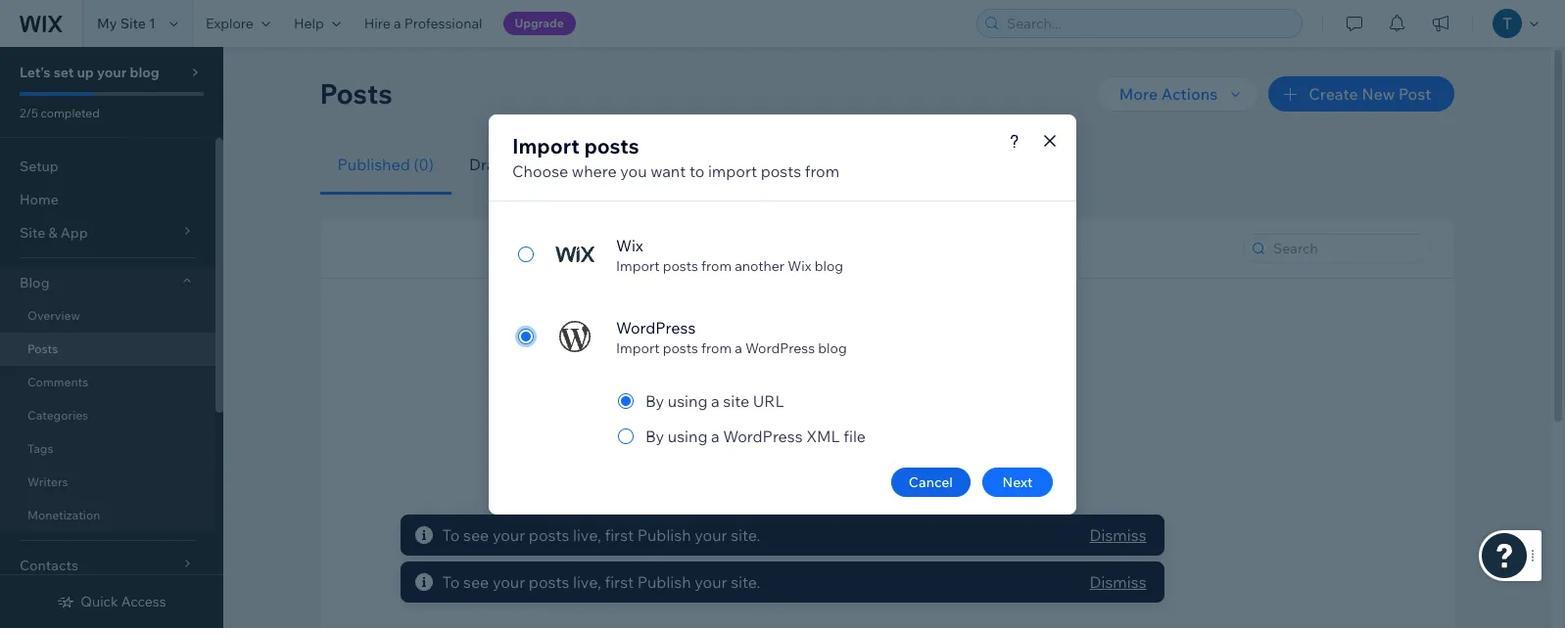 Task type: vqa. For each thing, say whether or not it's contained in the screenshot.
1st TO SEE YOUR POSTS LIVE, FIRST PUBLISH YOUR SITE. from the bottom of the page
yes



Task type: locate. For each thing, give the bounding box(es) containing it.
2 to see your posts live, first publish your site. from the top
[[443, 573, 761, 593]]

1 vertical spatial first
[[605, 573, 634, 593]]

1 dismiss button from the top
[[1090, 524, 1147, 548]]

from right import
[[805, 161, 840, 181]]

option group containing by using a site url
[[618, 389, 866, 448]]

0 vertical spatial option group
[[489, 201, 1077, 378]]

wix
[[616, 236, 643, 255], [788, 257, 812, 275]]

wix down pending review (0) button
[[616, 236, 643, 255]]

create
[[1309, 84, 1358, 104], [841, 511, 890, 531]]

0 horizontal spatial create new post
[[841, 511, 962, 531]]

1 vertical spatial site.
[[731, 573, 761, 593]]

1 publish from the top
[[638, 526, 692, 546]]

1 vertical spatial to see your posts live, first publish your site.
[[443, 573, 761, 593]]

scheduled (1)
[[746, 155, 846, 174]]

blog right another
[[815, 257, 844, 275]]

see
[[936, 476, 959, 494], [464, 526, 490, 546], [464, 573, 490, 593]]

1 vertical spatial new
[[893, 511, 926, 531]]

0 vertical spatial dismiss
[[1090, 526, 1147, 546]]

0 vertical spatial by
[[646, 391, 664, 411]]

import inside 'import posts choose where you want to import posts from'
[[512, 133, 580, 158]]

no published posts yet once you publish posts, you'll see them here.
[[744, 449, 1030, 494]]

wordpress
[[616, 318, 696, 337], [745, 339, 815, 357], [723, 427, 803, 446]]

blog
[[130, 64, 159, 81], [815, 257, 844, 275], [818, 339, 847, 357]]

1 vertical spatial blog
[[815, 257, 844, 275]]

dismiss for 2nd dismiss button from the bottom
[[1090, 526, 1147, 546]]

completed
[[41, 106, 100, 120]]

dismiss
[[1090, 526, 1147, 546], [1090, 573, 1147, 593]]

(0) inside button
[[691, 155, 711, 174]]

blog for wordpress
[[818, 339, 847, 357]]

categories link
[[0, 400, 216, 433]]

posts inside sidebar element
[[27, 342, 58, 357]]

1 vertical spatial dismiss
[[1090, 573, 1147, 593]]

2 site. from the top
[[731, 573, 761, 593]]

import for wordpress
[[616, 339, 660, 357]]

1 alert from the top
[[401, 515, 1165, 556]]

2 vertical spatial wordpress
[[723, 427, 803, 446]]

tags
[[27, 442, 53, 456]]

posts inside wix import posts from another wix blog
[[663, 257, 698, 275]]

posts up "published"
[[320, 76, 393, 111]]

blog inside wordpress import posts from a wordpress blog
[[818, 339, 847, 357]]

1 vertical spatial from
[[701, 257, 732, 275]]

alert
[[401, 515, 1165, 556], [401, 562, 1165, 603]]

0 vertical spatial create new post
[[1309, 84, 1432, 104]]

0 vertical spatial to
[[443, 526, 460, 546]]

0 horizontal spatial posts
[[27, 342, 58, 357]]

posts
[[584, 133, 639, 158], [761, 161, 801, 181], [663, 257, 698, 275], [663, 339, 698, 357], [904, 449, 946, 468], [529, 526, 570, 546], [529, 573, 570, 593]]

0 vertical spatial first
[[605, 526, 634, 546]]

hire
[[364, 15, 391, 32]]

0 horizontal spatial create new post button
[[811, 509, 962, 533]]

1 horizontal spatial post
[[1399, 84, 1432, 104]]

file
[[844, 427, 866, 446]]

0 vertical spatial site.
[[731, 526, 761, 546]]

1 vertical spatial import
[[616, 257, 660, 275]]

yet
[[950, 449, 973, 468]]

1 vertical spatial using
[[668, 427, 708, 446]]

new for the topmost create new post button
[[1362, 84, 1395, 104]]

0 vertical spatial create
[[1309, 84, 1358, 104]]

0 vertical spatial from
[[805, 161, 840, 181]]

0 horizontal spatial wix
[[616, 236, 643, 255]]

review
[[635, 155, 687, 174]]

scheduled
[[746, 155, 825, 174]]

wordpress up by using a site url
[[616, 318, 696, 337]]

site.
[[731, 526, 761, 546], [731, 573, 761, 593]]

posts,
[[858, 476, 897, 494]]

from for wordpress
[[701, 339, 732, 357]]

0 vertical spatial using
[[668, 391, 708, 411]]

1 vertical spatial wix
[[788, 257, 812, 275]]

cancel
[[909, 474, 953, 491]]

0 vertical spatial dismiss button
[[1090, 524, 1147, 548]]

published (0)
[[337, 155, 434, 174]]

0 vertical spatial import
[[512, 133, 580, 158]]

2 vertical spatial import
[[616, 339, 660, 357]]

2 vertical spatial from
[[701, 339, 732, 357]]

1 vertical spatial to
[[443, 573, 460, 593]]

blog inside wix import posts from another wix blog
[[815, 257, 844, 275]]

home
[[20, 191, 59, 209]]

a up site
[[735, 339, 742, 357]]

1 vertical spatial create new post button
[[811, 509, 962, 533]]

create new post button
[[1269, 76, 1454, 112], [811, 509, 962, 533]]

a
[[394, 15, 401, 32], [735, 339, 742, 357], [711, 391, 720, 411], [711, 427, 720, 446]]

2 vertical spatial blog
[[818, 339, 847, 357]]

1 live, from the top
[[573, 526, 602, 546]]

up
[[77, 64, 94, 81]]

1 vertical spatial you
[[781, 476, 805, 494]]

once
[[744, 476, 778, 494]]

2 live, from the top
[[573, 573, 602, 593]]

2 (0) from the left
[[691, 155, 711, 174]]

1 horizontal spatial you
[[781, 476, 805, 494]]

2 by from the top
[[646, 427, 664, 446]]

1 horizontal spatial create
[[1309, 84, 1358, 104]]

0 vertical spatial alert
[[401, 515, 1165, 556]]

0 vertical spatial you
[[620, 161, 647, 181]]

1 vertical spatial create
[[841, 511, 890, 531]]

0 horizontal spatial new
[[893, 511, 926, 531]]

1 horizontal spatial new
[[1362, 84, 1395, 104]]

1 to from the top
[[443, 526, 460, 546]]

quick
[[81, 594, 118, 611]]

1 vertical spatial create new post
[[841, 511, 962, 531]]

blog down 1
[[130, 64, 159, 81]]

where
[[572, 161, 617, 181]]

to see your posts live, first publish your site. for second dismiss button
[[443, 573, 761, 593]]

choose
[[512, 161, 568, 181]]

import for wix
[[616, 257, 660, 275]]

you right the once
[[781, 476, 805, 494]]

2 to from the top
[[443, 573, 460, 593]]

a left site
[[711, 391, 720, 411]]

(0)
[[414, 155, 434, 174], [691, 155, 711, 174]]

2 alert from the top
[[401, 562, 1165, 603]]

you'll
[[900, 476, 933, 494]]

by
[[646, 391, 664, 411], [646, 427, 664, 446]]

0 vertical spatial live,
[[573, 526, 602, 546]]

1 vertical spatial by
[[646, 427, 664, 446]]

1 by from the top
[[646, 391, 664, 411]]

to
[[443, 526, 460, 546], [443, 573, 460, 593]]

0 vertical spatial blog
[[130, 64, 159, 81]]

1 using from the top
[[668, 391, 708, 411]]

option group
[[489, 201, 1077, 378], [618, 389, 866, 448]]

2 vertical spatial see
[[464, 573, 490, 593]]

want
[[651, 161, 686, 181]]

comments
[[27, 375, 88, 390]]

1 dismiss from the top
[[1090, 526, 1147, 546]]

create new post
[[1309, 84, 1432, 104], [841, 511, 962, 531]]

1 to see your posts live, first publish your site. from the top
[[443, 526, 761, 546]]

1 horizontal spatial wix
[[788, 257, 812, 275]]

home link
[[0, 183, 216, 216]]

wordpress up url at bottom
[[745, 339, 815, 357]]

to
[[690, 161, 705, 181]]

blog button
[[0, 266, 216, 300]]

(1) for scheduled (1)
[[828, 155, 846, 174]]

wordpress down url at bottom
[[723, 427, 803, 446]]

by using a site url
[[646, 391, 784, 411]]

hire a professional
[[364, 15, 482, 32]]

another
[[735, 257, 785, 275]]

using for wordpress
[[668, 427, 708, 446]]

using for site
[[668, 391, 708, 411]]

2 dismiss from the top
[[1090, 573, 1147, 593]]

0 vertical spatial publish
[[638, 526, 692, 546]]

first
[[605, 526, 634, 546], [605, 573, 634, 593]]

0 horizontal spatial you
[[620, 161, 647, 181]]

quick access button
[[57, 594, 166, 611]]

0 vertical spatial new
[[1362, 84, 1395, 104]]

by left site
[[646, 391, 664, 411]]

0 vertical spatial posts
[[320, 76, 393, 111]]

blog
[[20, 274, 49, 292]]

using left site
[[668, 391, 708, 411]]

1 horizontal spatial create new post button
[[1269, 76, 1454, 112]]

0 vertical spatial to see your posts live, first publish your site.
[[443, 526, 761, 546]]

1 horizontal spatial create new post
[[1309, 84, 1432, 104]]

1 vertical spatial alert
[[401, 562, 1165, 603]]

import inside wordpress import posts from a wordpress blog
[[616, 339, 660, 357]]

0 horizontal spatial (1)
[[518, 155, 535, 174]]

1 vertical spatial option group
[[618, 389, 866, 448]]

from inside wordpress import posts from a wordpress blog
[[701, 339, 732, 357]]

posts inside wordpress import posts from a wordpress blog
[[663, 339, 698, 357]]

1 horizontal spatial (0)
[[691, 155, 711, 174]]

to for 1st alert from the bottom
[[443, 573, 460, 593]]

1 site. from the top
[[731, 526, 761, 546]]

(1)
[[518, 155, 535, 174], [828, 155, 846, 174]]

you left want
[[620, 161, 647, 181]]

dismiss button
[[1090, 524, 1147, 548], [1090, 571, 1147, 595]]

live,
[[573, 526, 602, 546], [573, 573, 602, 593]]

0 horizontal spatial (0)
[[414, 155, 434, 174]]

site. for 2nd dismiss button from the bottom
[[731, 526, 761, 546]]

1 (0) from the left
[[414, 155, 434, 174]]

(0) right "published"
[[414, 155, 434, 174]]

Search... field
[[1001, 10, 1296, 37]]

1
[[149, 15, 156, 32]]

to see your posts live, first publish your site.
[[443, 526, 761, 546], [443, 573, 761, 593]]

blog up xml
[[818, 339, 847, 357]]

from left another
[[701, 257, 732, 275]]

from up by using a site url
[[701, 339, 732, 357]]

2 (1) from the left
[[828, 155, 846, 174]]

let's
[[20, 64, 51, 81]]

0 vertical spatial see
[[936, 476, 959, 494]]

you inside no published posts yet once you publish posts, you'll see them here.
[[781, 476, 805, 494]]

post
[[1399, 84, 1432, 104], [930, 511, 962, 531]]

live, for 1st alert from the bottom
[[573, 573, 602, 593]]

drafts (1)
[[469, 155, 535, 174]]

using
[[668, 391, 708, 411], [668, 427, 708, 446]]

from
[[805, 161, 840, 181], [701, 257, 732, 275], [701, 339, 732, 357]]

new
[[1362, 84, 1395, 104], [893, 511, 926, 531]]

pending review (0) button
[[553, 135, 728, 195]]

2 using from the top
[[668, 427, 708, 446]]

publish for 2nd dismiss button from the bottom
[[638, 526, 692, 546]]

by down by using a site url
[[646, 427, 664, 446]]

1 vertical spatial live,
[[573, 573, 602, 593]]

from inside wix import posts from another wix blog
[[701, 257, 732, 275]]

your
[[97, 64, 127, 81], [493, 526, 526, 546], [695, 526, 728, 546], [493, 573, 526, 593], [695, 573, 728, 593]]

create new post for the topmost create new post button
[[1309, 84, 1432, 104]]

wix right another
[[788, 257, 812, 275]]

2 first from the top
[[605, 573, 634, 593]]

let's set up your blog
[[20, 64, 159, 81]]

1 vertical spatial dismiss button
[[1090, 571, 1147, 595]]

(0) right want
[[691, 155, 711, 174]]

tab list
[[320, 135, 1431, 195]]

import inside wix import posts from another wix blog
[[616, 257, 660, 275]]

1 vertical spatial see
[[464, 526, 490, 546]]

1 vertical spatial publish
[[638, 573, 692, 593]]

1 vertical spatial posts
[[27, 342, 58, 357]]

(1) right scheduled
[[828, 155, 846, 174]]

tab list containing published (0)
[[320, 135, 1431, 195]]

option group containing wix
[[489, 201, 1077, 378]]

upgrade button
[[503, 12, 576, 35]]

published (0) button
[[320, 135, 452, 195]]

1 first from the top
[[605, 526, 634, 546]]

pending
[[571, 155, 631, 174]]

0 horizontal spatial create
[[841, 511, 890, 531]]

1 horizontal spatial (1)
[[828, 155, 846, 174]]

using down by using a site url
[[668, 427, 708, 446]]

set
[[54, 64, 74, 81]]

1 horizontal spatial posts
[[320, 76, 393, 111]]

(1) right drafts
[[518, 155, 535, 174]]

posts down the overview
[[27, 342, 58, 357]]

2 publish from the top
[[638, 573, 692, 593]]

1 (1) from the left
[[518, 155, 535, 174]]

wix import posts from another wix blog
[[616, 236, 844, 275]]

0 horizontal spatial post
[[930, 511, 962, 531]]



Task type: describe. For each thing, give the bounding box(es) containing it.
1 vertical spatial post
[[930, 511, 962, 531]]

published
[[826, 449, 901, 468]]

cancel button
[[891, 468, 971, 497]]

0 vertical spatial create new post button
[[1269, 76, 1454, 112]]

create for bottommost create new post button
[[841, 511, 890, 531]]

see for 2nd alert from the bottom of the page
[[464, 526, 490, 546]]

import
[[708, 161, 757, 181]]

your inside sidebar element
[[97, 64, 127, 81]]

create for the topmost create new post button
[[1309, 84, 1358, 104]]

writers link
[[0, 466, 216, 500]]

first for 2nd dismiss button from the bottom
[[605, 526, 634, 546]]

0 vertical spatial wix
[[616, 236, 643, 255]]

see inside no published posts yet once you publish posts, you'll see them here.
[[936, 476, 959, 494]]

them
[[962, 476, 995, 494]]

create new post for bottommost create new post button
[[841, 511, 962, 531]]

2/5 completed
[[20, 106, 100, 120]]

published
[[337, 155, 410, 174]]

from inside 'import posts choose where you want to import posts from'
[[805, 161, 840, 181]]

to see your posts live, first publish your site. for 2nd dismiss button from the bottom
[[443, 526, 761, 546]]

site. for second dismiss button
[[731, 573, 761, 593]]

categories
[[27, 408, 88, 423]]

drafts
[[469, 155, 514, 174]]

wordpress import posts from a wordpress blog
[[616, 318, 847, 357]]

tags link
[[0, 433, 216, 466]]

dismiss for second dismiss button
[[1090, 573, 1147, 593]]

new for bottommost create new post button
[[893, 511, 926, 531]]

0 vertical spatial wordpress
[[616, 318, 696, 337]]

(1) for drafts (1)
[[518, 155, 535, 174]]

overview
[[27, 309, 80, 323]]

see for 1st alert from the bottom
[[464, 573, 490, 593]]

from for wix
[[701, 257, 732, 275]]

monetization
[[27, 508, 100, 523]]

by for by using a wordpress xml file
[[646, 427, 664, 446]]

pending review (0)
[[571, 155, 711, 174]]

0 vertical spatial post
[[1399, 84, 1432, 104]]

url
[[753, 391, 784, 411]]

access
[[121, 594, 166, 611]]

a inside wordpress import posts from a wordpress blog
[[735, 339, 742, 357]]

site
[[723, 391, 749, 411]]

monetization link
[[0, 500, 216, 533]]

first for second dismiss button
[[605, 573, 634, 593]]

setup link
[[0, 150, 216, 183]]

sidebar element
[[0, 47, 223, 629]]

you inside 'import posts choose where you want to import posts from'
[[620, 161, 647, 181]]

by for by using a site url
[[646, 391, 664, 411]]

drafts (1) button
[[452, 135, 553, 195]]

publish for second dismiss button
[[638, 573, 692, 593]]

setup
[[20, 158, 59, 175]]

no
[[801, 449, 822, 468]]

explore
[[206, 15, 254, 32]]

my
[[97, 15, 117, 32]]

scheduled (1) button
[[728, 135, 864, 195]]

my site 1
[[97, 15, 156, 32]]

2/5
[[20, 106, 38, 120]]

import posts choose where you want to import posts from
[[512, 133, 840, 181]]

writers
[[27, 475, 68, 490]]

overview link
[[0, 300, 216, 333]]

live, for 2nd alert from the bottom of the page
[[573, 526, 602, 546]]

2 dismiss button from the top
[[1090, 571, 1147, 595]]

to for 2nd alert from the bottom of the page
[[443, 526, 460, 546]]

upgrade
[[515, 16, 564, 30]]

site
[[120, 15, 146, 32]]

posts link
[[0, 333, 216, 366]]

blog for wix
[[815, 257, 844, 275]]

(0) inside button
[[414, 155, 434, 174]]

help
[[294, 15, 324, 32]]

posts inside no published posts yet once you publish posts, you'll see them here.
[[904, 449, 946, 468]]

Search field
[[1267, 235, 1424, 263]]

help button
[[282, 0, 352, 47]]

publish
[[808, 476, 855, 494]]

next button
[[983, 468, 1053, 497]]

1 vertical spatial wordpress
[[745, 339, 815, 357]]

a right "hire"
[[394, 15, 401, 32]]

comments link
[[0, 366, 216, 400]]

blog inside sidebar element
[[130, 64, 159, 81]]

a down by using a site url
[[711, 427, 720, 446]]

next
[[1003, 474, 1033, 491]]

hire a professional link
[[352, 0, 494, 47]]

xml
[[806, 427, 840, 446]]

here.
[[998, 476, 1030, 494]]

by using a wordpress xml file
[[646, 427, 866, 446]]

professional
[[404, 15, 482, 32]]

quick access
[[81, 594, 166, 611]]



